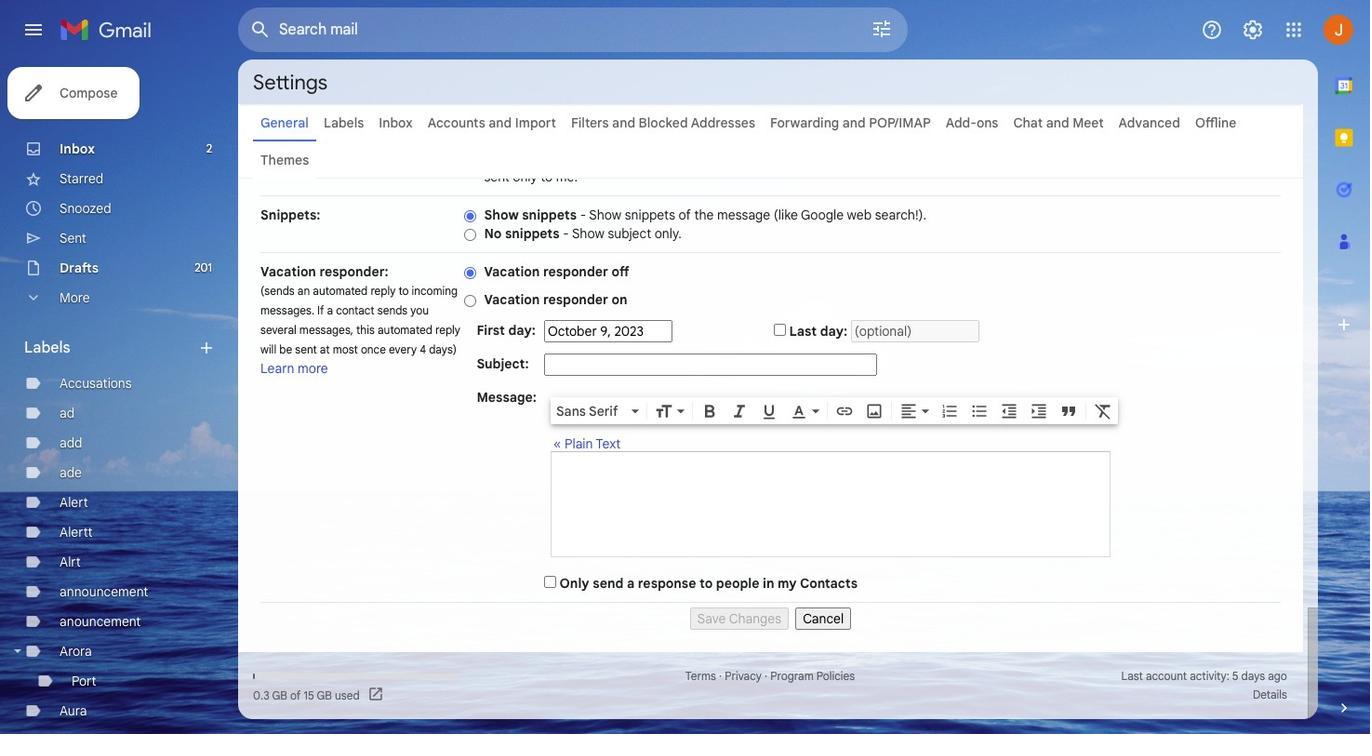 Task type: describe. For each thing, give the bounding box(es) containing it.
accusations
[[60, 375, 132, 392]]

show up the no
[[484, 207, 519, 223]]

gmail image
[[60, 11, 161, 48]]

more button
[[0, 283, 223, 313]]

privacy
[[725, 669, 762, 683]]

account
[[1146, 669, 1187, 683]]

bold ‪(⌘b)‬ image
[[701, 402, 719, 420]]

insert image image
[[865, 402, 884, 420]]

add-
[[946, 114, 977, 131]]

days)
[[429, 342, 457, 356]]

my
[[778, 575, 797, 592]]

general link
[[261, 114, 309, 131]]

ade link
[[60, 464, 82, 481]]

save
[[698, 610, 726, 627]]

labels for labels heading
[[24, 339, 70, 357]]

0 horizontal spatial automated
[[313, 284, 368, 298]]

incoming
[[412, 284, 458, 298]]

announcement link
[[60, 583, 148, 600]]

announcement
[[60, 583, 148, 600]]

blocked
[[639, 114, 688, 131]]

snippets for show snippets of the message (like google web search!).
[[522, 207, 577, 223]]

bulleted list ‪(⌘⇧8)‬ image
[[970, 402, 989, 420]]

if
[[317, 303, 324, 317]]

only
[[513, 168, 538, 185]]

message
[[717, 207, 771, 223]]

(like
[[774, 207, 798, 223]]

accounts
[[428, 114, 485, 131]]

vacation responder off
[[484, 263, 629, 280]]

day: for last day:
[[820, 323, 848, 340]]

only
[[560, 575, 590, 592]]

0 vertical spatial of
[[679, 207, 691, 223]]

anouncement link
[[60, 613, 141, 630]]

ad
[[60, 405, 75, 421]]

No snippets radio
[[465, 228, 477, 242]]

no
[[484, 225, 502, 242]]

serif
[[589, 403, 618, 419]]

addresses
[[691, 114, 756, 131]]

chat and meet link
[[1014, 114, 1104, 131]]

on
[[612, 291, 628, 308]]

Vacation responder on radio
[[465, 294, 477, 308]]

sent inside vacation responder: (sends an automated reply to incoming messages. if a contact sends you several messages, this automated reply will be sent at most once every 4 days) learn more
[[295, 342, 317, 356]]

themes
[[261, 152, 309, 168]]

alertt link
[[60, 524, 93, 541]]

drafts
[[60, 260, 99, 276]]

)
[[1170, 150, 1174, 167]]

privacy link
[[725, 669, 762, 683]]

contact
[[336, 303, 375, 317]]

2
[[206, 141, 212, 155]]

contacts
[[800, 575, 858, 592]]

google
[[801, 207, 844, 223]]

be
[[279, 342, 292, 356]]

search mail image
[[244, 13, 277, 47]]

responder:
[[320, 263, 389, 280]]

meet
[[1073, 114, 1104, 131]]

web
[[847, 207, 872, 223]]

responder for on
[[543, 291, 608, 308]]

inbox for the top inbox link
[[379, 114, 413, 131]]

message:
[[477, 389, 537, 406]]

- for show subject only.
[[563, 225, 569, 242]]

remove formatting ‪(⌘\)‬ image
[[1094, 402, 1113, 420]]

snoozed link
[[60, 200, 111, 217]]

quote ‪(⌘⇧9)‬ image
[[1060, 402, 1078, 420]]

filters
[[571, 114, 609, 131]]

first day:
[[477, 322, 536, 339]]

and for accounts
[[489, 114, 512, 131]]

ons
[[977, 114, 999, 131]]

1 vertical spatial a
[[627, 575, 635, 592]]

sent inside ) by messages sent only to me.
[[484, 168, 510, 185]]

activity:
[[1190, 669, 1230, 683]]

details
[[1253, 688, 1288, 702]]

sans serif option
[[553, 402, 628, 420]]

show for show snippets
[[589, 207, 622, 223]]

0.3
[[253, 688, 269, 702]]

first
[[477, 322, 505, 339]]

alert link
[[60, 494, 88, 511]]

footer containing terms
[[238, 667, 1303, 704]]

advanced link
[[1119, 114, 1181, 131]]

chat and meet
[[1014, 114, 1104, 131]]

an
[[298, 284, 310, 298]]

support image
[[1201, 19, 1223, 41]]

vacation for vacation responder off
[[484, 263, 540, 280]]

subject:
[[477, 355, 529, 372]]

people
[[716, 575, 760, 592]]

in
[[763, 575, 775, 592]]

the
[[694, 207, 714, 223]]

terms
[[686, 669, 716, 683]]

compose
[[60, 85, 118, 101]]

ago
[[1268, 669, 1288, 683]]

messages
[[1195, 150, 1255, 167]]

vacation for vacation responder: (sends an automated reply to incoming messages. if a contact sends you several messages, this automated reply will be sent at most once every 4 days) learn more
[[261, 263, 316, 280]]

forwarding and pop/imap
[[770, 114, 931, 131]]

Vacation responder text field
[[552, 461, 1110, 547]]

labels heading
[[24, 339, 197, 357]]

snippets:
[[261, 207, 320, 223]]

terms link
[[686, 669, 716, 683]]

save changes button
[[690, 608, 789, 630]]

port
[[72, 673, 96, 689]]

every
[[389, 342, 417, 356]]

0.3 gb of 15 gb used
[[253, 688, 360, 702]]

to inside vacation responder: (sends an automated reply to incoming messages. if a contact sends you several messages, this automated reply will be sent at most once every 4 days) learn more
[[399, 284, 409, 298]]

snippets up only.
[[625, 207, 675, 223]]

will
[[261, 342, 276, 356]]

a inside vacation responder: (sends an automated reply to incoming messages. if a contact sends you several messages, this automated reply will be sent at most once every 4 days) learn more
[[327, 303, 333, 317]]

vacation for vacation responder on
[[484, 291, 540, 308]]

2 gb from the left
[[317, 688, 332, 702]]

of inside "footer"
[[290, 688, 301, 702]]

alertt
[[60, 524, 93, 541]]

day: for first day:
[[508, 322, 536, 339]]

last for last day:
[[789, 323, 817, 340]]

general
[[261, 114, 309, 131]]



Task type: vqa. For each thing, say whether or not it's contained in the screenshot.
bottom post:
no



Task type: locate. For each thing, give the bounding box(es) containing it.
add-ons
[[946, 114, 999, 131]]

1 horizontal spatial day:
[[820, 323, 848, 340]]

0 vertical spatial reply
[[371, 284, 396, 298]]

cancel
[[803, 610, 844, 627]]

accusations link
[[60, 375, 132, 392]]

responder
[[543, 263, 608, 280], [543, 291, 608, 308]]

labels link
[[324, 114, 364, 131]]

inbox for the left inbox link
[[60, 140, 95, 157]]

settings image
[[1242, 19, 1264, 41]]

1 horizontal spatial reply
[[435, 323, 461, 337]]

main menu image
[[22, 19, 45, 41]]

vacation right vacation responder off radio
[[484, 263, 540, 280]]

show up the no snippets - show subject only.
[[589, 207, 622, 223]]

gb right 15
[[317, 688, 332, 702]]

last day:
[[789, 323, 848, 340]]

navigation
[[261, 603, 1281, 630]]

last account activity: 5 days ago details
[[1122, 669, 1288, 702]]

- for show snippets of the message (like google web search!).
[[580, 207, 586, 223]]

« plain text
[[554, 435, 621, 452]]

last left the account
[[1122, 669, 1143, 683]]

ade
[[60, 464, 82, 481]]

5
[[1233, 669, 1239, 683]]

Search mail text field
[[279, 20, 819, 39]]

1 horizontal spatial of
[[679, 207, 691, 223]]

Subject text field
[[544, 354, 877, 376]]

Only send a response to people in my Contacts checkbox
[[544, 576, 556, 588]]

starred link
[[60, 170, 104, 187]]

None search field
[[238, 7, 908, 52]]

last for last account activity: 5 days ago details
[[1122, 669, 1143, 683]]

0 vertical spatial sent
[[484, 168, 510, 185]]

1 horizontal spatial labels
[[324, 114, 364, 131]]

messages.
[[261, 303, 314, 317]]

1 vertical spatial labels
[[24, 339, 70, 357]]

1 and from the left
[[489, 114, 512, 131]]

once
[[361, 342, 386, 356]]

automated up every
[[378, 323, 433, 337]]

sent link
[[60, 230, 86, 247]]

labels right general 'link'
[[324, 114, 364, 131]]

alert
[[60, 494, 88, 511]]

snippets up the no snippets - show subject only.
[[522, 207, 577, 223]]

0 vertical spatial responder
[[543, 263, 608, 280]]

underline ‪(⌘u)‬ image
[[760, 403, 779, 421]]

inbox inside labels navigation
[[60, 140, 95, 157]]

indent more ‪(⌘])‬ image
[[1030, 402, 1049, 420]]

· right "terms" link
[[719, 669, 722, 683]]

footer
[[238, 667, 1303, 704]]

accounts and import link
[[428, 114, 556, 131]]

1 responder from the top
[[543, 263, 608, 280]]

link ‪(⌘k)‬ image
[[835, 402, 854, 420]]

0 horizontal spatial -
[[563, 225, 569, 242]]

1 vertical spatial of
[[290, 688, 301, 702]]

vacation up the first day:
[[484, 291, 540, 308]]

1 horizontal spatial automated
[[378, 323, 433, 337]]

Last day: text field
[[851, 320, 980, 342]]

Vacation responder off radio
[[465, 266, 477, 280]]

labels inside navigation
[[24, 339, 70, 357]]

responder up vacation responder on on the top left of the page
[[543, 263, 608, 280]]

0 horizontal spatial of
[[290, 688, 301, 702]]

0 horizontal spatial inbox link
[[60, 140, 95, 157]]

program policies link
[[771, 669, 855, 683]]

0 vertical spatial a
[[327, 303, 333, 317]]

automated
[[313, 284, 368, 298], [378, 323, 433, 337]]

add-ons link
[[946, 114, 999, 131]]

reply up days)
[[435, 323, 461, 337]]

no snippets - show subject only.
[[484, 225, 682, 242]]

1 horizontal spatial inbox link
[[379, 114, 413, 131]]

by
[[1177, 150, 1192, 167]]

0 vertical spatial inbox link
[[379, 114, 413, 131]]

2 horizontal spatial to
[[700, 575, 713, 592]]

sent left only
[[484, 168, 510, 185]]

snippets right the no
[[505, 225, 560, 242]]

1 vertical spatial automated
[[378, 323, 433, 337]]

3 and from the left
[[843, 114, 866, 131]]

arora link
[[60, 643, 92, 660]]

inbox link up starred
[[60, 140, 95, 157]]

snoozed
[[60, 200, 111, 217]]

0 vertical spatial inbox
[[379, 114, 413, 131]]

offline link
[[1195, 114, 1237, 131]]

anouncement
[[60, 613, 141, 630]]

(sends
[[261, 284, 295, 298]]

responder for off
[[543, 263, 608, 280]]

1 horizontal spatial -
[[580, 207, 586, 223]]

indent less ‪(⌘[)‬ image
[[1000, 402, 1019, 420]]

and for forwarding
[[843, 114, 866, 131]]

program
[[771, 669, 814, 683]]

and right chat at the right top
[[1046, 114, 1070, 131]]

1 gb from the left
[[272, 688, 287, 702]]

2 and from the left
[[612, 114, 635, 131]]

responder down vacation responder off
[[543, 291, 608, 308]]

and for chat
[[1046, 114, 1070, 131]]

15
[[304, 688, 314, 702]]

labels for labels link
[[324, 114, 364, 131]]

formatting options toolbar
[[551, 397, 1118, 424]]

search!).
[[875, 207, 927, 223]]

0 vertical spatial last
[[789, 323, 817, 340]]

0 horizontal spatial ·
[[719, 669, 722, 683]]

policies
[[817, 669, 855, 683]]

First day: text field
[[544, 320, 673, 342]]

sans serif
[[556, 403, 618, 419]]

snippets for show subject only.
[[505, 225, 560, 242]]

2 · from the left
[[765, 669, 768, 683]]

and right filters
[[612, 114, 635, 131]]

show for no snippets
[[572, 225, 605, 242]]

0 horizontal spatial last
[[789, 323, 817, 340]]

gb
[[272, 688, 287, 702], [317, 688, 332, 702]]

vacation inside vacation responder: (sends an automated reply to incoming messages. if a contact sends you several messages, this automated reply will be sent at most once every 4 days) learn more
[[261, 263, 316, 280]]

filters and blocked addresses link
[[571, 114, 756, 131]]

1 vertical spatial -
[[563, 225, 569, 242]]

0 horizontal spatial reply
[[371, 284, 396, 298]]

0 horizontal spatial a
[[327, 303, 333, 317]]

2 vertical spatial to
[[700, 575, 713, 592]]

add link
[[60, 434, 82, 451]]

0 horizontal spatial day:
[[508, 322, 536, 339]]

0 vertical spatial automated
[[313, 284, 368, 298]]

advanced search options image
[[863, 10, 901, 47]]

forwarding and pop/imap link
[[770, 114, 931, 131]]

to left the people at the bottom of the page
[[700, 575, 713, 592]]

1 vertical spatial sent
[[295, 342, 317, 356]]

labels navigation
[[0, 60, 238, 734]]

inbox link right labels link
[[379, 114, 413, 131]]

me.
[[556, 168, 578, 185]]

·
[[719, 669, 722, 683], [765, 669, 768, 683]]

vacation responder: (sends an automated reply to incoming messages. if a contact sends you several messages, this automated reply will be sent at most once every 4 days) learn more
[[261, 263, 461, 377]]

most
[[333, 342, 358, 356]]

learn more link
[[261, 360, 328, 377]]

day: right the first
[[508, 322, 536, 339]]

last right the last day: checkbox
[[789, 323, 817, 340]]

alrt link
[[60, 554, 81, 570]]

1 vertical spatial inbox link
[[60, 140, 95, 157]]

more
[[298, 360, 328, 377]]

1 horizontal spatial a
[[627, 575, 635, 592]]

gb right 0.3 on the bottom left
[[272, 688, 287, 702]]

navigation containing save changes
[[261, 603, 1281, 630]]

aura link
[[60, 702, 87, 719]]

a right send
[[627, 575, 635, 592]]

1 vertical spatial inbox
[[60, 140, 95, 157]]

show left subject
[[572, 225, 605, 242]]

1 horizontal spatial to
[[541, 168, 553, 185]]

Show snippets radio
[[465, 209, 477, 223]]

to up sends
[[399, 284, 409, 298]]

advanced
[[1119, 114, 1181, 131]]

- up the no snippets - show subject only.
[[580, 207, 586, 223]]

tab list
[[1318, 60, 1370, 667]]

last inside last account activity: 5 days ago details
[[1122, 669, 1143, 683]]

compose button
[[7, 67, 140, 119]]

learn
[[261, 360, 294, 377]]

2 responder from the top
[[543, 291, 608, 308]]

follow link to manage storage image
[[367, 686, 386, 704]]

) by messages sent only to me.
[[484, 150, 1255, 185]]

arora
[[60, 643, 92, 660]]

starred
[[60, 170, 104, 187]]

0 horizontal spatial sent
[[295, 342, 317, 356]]

1 horizontal spatial sent
[[484, 168, 510, 185]]

messages,
[[299, 323, 353, 337]]

themes link
[[261, 152, 309, 168]]

0 vertical spatial -
[[580, 207, 586, 223]]

response
[[638, 575, 696, 592]]

show snippets - show snippets of the message (like google web search!).
[[484, 207, 927, 223]]

- up vacation responder off
[[563, 225, 569, 242]]

Last day: checkbox
[[774, 324, 786, 336]]

0 horizontal spatial inbox
[[60, 140, 95, 157]]

alrt
[[60, 554, 81, 570]]

only send a response to people in my contacts
[[560, 575, 858, 592]]

sends
[[378, 303, 408, 317]]

sent left at
[[295, 342, 317, 356]]

201
[[195, 261, 212, 274]]

at
[[320, 342, 330, 356]]

labels down more
[[24, 339, 70, 357]]

1 horizontal spatial gb
[[317, 688, 332, 702]]

to left me.
[[541, 168, 553, 185]]

ad link
[[60, 405, 75, 421]]

italic ‪(⌘i)‬ image
[[730, 402, 749, 420]]

1 vertical spatial reply
[[435, 323, 461, 337]]

pop/imap
[[869, 114, 931, 131]]

automated down responder:
[[313, 284, 368, 298]]

0 horizontal spatial to
[[399, 284, 409, 298]]

forwarding
[[770, 114, 839, 131]]

reply up sends
[[371, 284, 396, 298]]

inbox right labels link
[[379, 114, 413, 131]]

to inside ) by messages sent only to me.
[[541, 168, 553, 185]]

aura
[[60, 702, 87, 719]]

numbered list ‪(⌘⇧7)‬ image
[[941, 402, 959, 420]]

send
[[593, 575, 624, 592]]

labels
[[324, 114, 364, 131], [24, 339, 70, 357]]

sans
[[556, 403, 586, 419]]

· right privacy link
[[765, 669, 768, 683]]

vacation up (sends
[[261, 263, 316, 280]]

a right if
[[327, 303, 333, 317]]

and for filters
[[612, 114, 635, 131]]

of left the
[[679, 207, 691, 223]]

inbox up starred
[[60, 140, 95, 157]]

0 horizontal spatial labels
[[24, 339, 70, 357]]

1 vertical spatial to
[[399, 284, 409, 298]]

4 and from the left
[[1046, 114, 1070, 131]]

1 vertical spatial responder
[[543, 291, 608, 308]]

reply
[[371, 284, 396, 298], [435, 323, 461, 337]]

1 horizontal spatial last
[[1122, 669, 1143, 683]]

vacation
[[261, 263, 316, 280], [484, 263, 540, 280], [484, 291, 540, 308]]

1 horizontal spatial ·
[[765, 669, 768, 683]]

and left pop/imap
[[843, 114, 866, 131]]

day: right the last day: checkbox
[[820, 323, 848, 340]]

0 horizontal spatial gb
[[272, 688, 287, 702]]

settings
[[253, 69, 328, 94]]

0 vertical spatial labels
[[324, 114, 364, 131]]

of left 15
[[290, 688, 301, 702]]

1 · from the left
[[719, 669, 722, 683]]

accounts and import
[[428, 114, 556, 131]]

and left import
[[489, 114, 512, 131]]

1 horizontal spatial inbox
[[379, 114, 413, 131]]

0 vertical spatial to
[[541, 168, 553, 185]]

changes
[[729, 610, 782, 627]]

used
[[335, 688, 360, 702]]

drafts link
[[60, 260, 99, 276]]

a
[[327, 303, 333, 317], [627, 575, 635, 592]]

1 vertical spatial last
[[1122, 669, 1143, 683]]

save changes
[[698, 610, 782, 627]]



